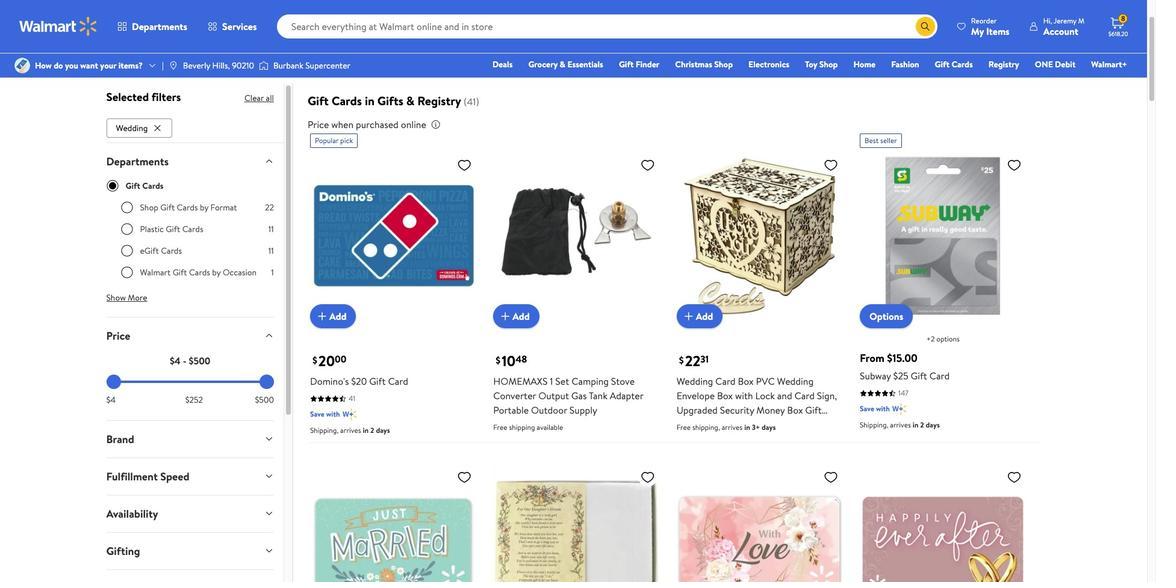 Task type: vqa. For each thing, say whether or not it's contained in the screenshot.
by in the SORT AND FILTER SECTION element
yes



Task type: describe. For each thing, give the bounding box(es) containing it.
in left 3+
[[744, 423, 750, 433]]

best
[[865, 136, 879, 146]]

add to favorites list, homemaxs 1 set camping stove converter output gas tank adapter portable outdoor supply image
[[640, 158, 655, 173]]

shop for christmas shop
[[714, 58, 733, 70]]

filters
[[152, 89, 181, 105]]

48
[[516, 353, 527, 367]]

walmart image
[[19, 17, 98, 36]]

beverly
[[183, 60, 210, 72]]

domino's $20 gift card image
[[310, 153, 476, 319]]

how do you want your items?
[[35, 60, 143, 72]]

wedding button
[[106, 118, 172, 138]]

christmas
[[675, 58, 712, 70]]

your
[[100, 60, 116, 72]]

reorder my items
[[971, 15, 1010, 38]]

and
[[777, 390, 792, 403]]

shipping, arrives in 2 days for domino's $20 gift card
[[310, 426, 390, 436]]

$25
[[893, 370, 908, 383]]

1 add to cart image from the left
[[315, 310, 329, 324]]

price button
[[97, 318, 284, 355]]

departments button
[[97, 143, 284, 180]]

price for price
[[106, 329, 130, 344]]

Search search field
[[277, 14, 937, 39]]

from
[[860, 351, 884, 366]]

home
[[853, 58, 876, 70]]

$4 range field
[[106, 381, 274, 383]]

options
[[936, 334, 960, 345]]

1 horizontal spatial 22
[[685, 351, 700, 372]]

clear for left clear all button
[[244, 92, 264, 104]]

homemaxs 1 set camping stove converter output gas tank adapter portable outdoor supply free shipping available
[[493, 375, 643, 433]]

my
[[971, 24, 984, 38]]

availability tab
[[97, 496, 284, 533]]

box up security
[[717, 390, 733, 403]]

available
[[537, 423, 563, 433]]

gift cards option group
[[121, 202, 274, 288]]

how
[[35, 60, 52, 72]]

arrives for domino's $20 gift card
[[340, 426, 361, 436]]

price tab
[[97, 318, 284, 355]]

electronics link
[[743, 58, 795, 71]]

by for 1
[[212, 267, 221, 279]]

security
[[720, 404, 754, 418]]

applied filters section element
[[106, 89, 181, 105]]

show more
[[106, 292, 147, 304]]

in-store button
[[106, 49, 171, 69]]

free inside homemaxs 1 set camping stove converter output gas tank adapter portable outdoor supply free shipping available
[[493, 423, 507, 433]]

shop inside gift cards option group
[[140, 202, 158, 214]]

items?
[[118, 60, 143, 72]]

options
[[869, 310, 903, 324]]

card right and
[[794, 390, 815, 403]]

tank
[[589, 390, 607, 403]]

$4 - $500
[[170, 355, 210, 368]]

in down from $15.00 subway $25 gift card
[[913, 421, 918, 431]]

grocery & essentials
[[528, 58, 603, 70]]

1 inside gift cards option group
[[271, 267, 274, 279]]

portable
[[493, 404, 529, 418]]

fashion
[[891, 58, 919, 70]]

3+
[[752, 423, 760, 433]]

account
[[1043, 24, 1078, 38]]

happily ever after walmart gift card image
[[860, 466, 1026, 583]]

egift
[[140, 245, 159, 257]]

gift cards in gifts & registry (41)
[[308, 93, 479, 109]]

from the bride's parents to the groom poetry wedding handkerchief image
[[493, 466, 660, 583]]

camping
[[571, 375, 609, 389]]

services
[[222, 20, 257, 33]]

essentials
[[567, 58, 603, 70]]

add to favorites list, domino's $20 gift card image
[[457, 158, 472, 173]]

arrives for subway $25 gift card
[[890, 421, 911, 431]]

add to cart image for 10
[[498, 310, 513, 324]]

gift up plastic gift cards
[[160, 202, 175, 214]]

domino's $20 gift card
[[310, 375, 408, 389]]

shipping
[[509, 423, 535, 433]]

reception
[[770, 419, 813, 432]]

hills,
[[212, 60, 230, 72]]

save with for domino's $20 gift card
[[310, 410, 340, 420]]

popular pick
[[315, 136, 353, 146]]

electronics
[[748, 58, 789, 70]]

gas
[[571, 390, 587, 403]]

0 vertical spatial gift cards
[[935, 58, 973, 70]]

0 horizontal spatial |
[[162, 60, 164, 72]]

selected filters
[[106, 89, 181, 105]]

$252
[[185, 394, 203, 406]]

 image for burbank supercenter
[[259, 60, 269, 72]]

departments inside dropdown button
[[106, 154, 169, 169]]

reorder
[[971, 15, 997, 26]]

store
[[139, 53, 158, 65]]

wedding up envelope
[[677, 375, 713, 389]]

adapter
[[610, 390, 643, 403]]

when
[[331, 118, 354, 131]]

speed
[[160, 470, 189, 485]]

domino's
[[310, 375, 349, 389]]

wedding card box pvc wedding envelope box with lock and card sign, upgraded security money box gift card box for wedding reception birthday baby shower graduation party supplies image
[[677, 153, 843, 319]]

items
[[986, 24, 1010, 38]]

$ for 20
[[312, 354, 317, 367]]

fulfillment speed tab
[[97, 459, 284, 495]]

+2 options
[[926, 334, 960, 345]]

walmart+ link
[[1086, 58, 1133, 71]]

clear all for clear all button inside sort and filter section element
[[427, 53, 456, 65]]

cards up plastic gift cards
[[177, 202, 198, 214]]

plastic gift cards
[[140, 223, 203, 235]]

with for subway $25 gift card
[[876, 404, 890, 415]]

supercenter
[[305, 60, 350, 72]]

set
[[555, 375, 569, 389]]

1 horizontal spatial arrives
[[722, 423, 743, 433]]

registry link
[[983, 58, 1025, 71]]

add to favorites list, just married aqua walmart gift card image
[[457, 471, 472, 486]]

walmart
[[140, 267, 171, 279]]

8
[[1121, 13, 1125, 24]]

1 add from the left
[[329, 310, 346, 324]]

2 free from the left
[[677, 423, 691, 433]]

fulfillment speed button
[[97, 459, 284, 495]]

cards left occasion at the left
[[189, 267, 210, 279]]

show more button
[[97, 288, 157, 308]]

sponsored
[[996, 14, 1029, 24]]

22 inside gift cards option group
[[265, 202, 274, 214]]

fulfillment
[[106, 470, 158, 485]]

in-store
[[129, 53, 158, 65]]

shop for toy shop
[[819, 58, 838, 70]]

add to favorites list, happily ever after walmart gift card image
[[1007, 471, 1021, 486]]

want
[[80, 60, 98, 72]]

none radio inside gift cards option group
[[121, 245, 133, 257]]

price when purchased online
[[308, 118, 426, 131]]

-
[[183, 355, 186, 368]]

toy
[[805, 58, 817, 70]]

gift inside from $15.00 subway $25 gift card
[[911, 370, 927, 383]]

departments tab
[[97, 143, 284, 180]]

pvc
[[756, 375, 775, 389]]

toy shop
[[805, 58, 838, 70]]

m
[[1078, 15, 1084, 26]]

subway $25 gift card image
[[860, 153, 1026, 319]]

add to favorites list, subway $25 gift card image
[[1007, 158, 1021, 173]]

1 horizontal spatial registry
[[988, 58, 1019, 70]]

wedding list item
[[106, 116, 174, 138]]

homemaxs
[[493, 375, 548, 389]]

days for subway $25 gift card
[[926, 421, 940, 431]]

20
[[318, 351, 335, 372]]

envelope
[[677, 390, 715, 403]]

$ for 10
[[496, 354, 500, 367]]

shipping, arrives in 2 days for subway $25 gift card
[[860, 421, 940, 431]]

grocery & essentials link
[[523, 58, 609, 71]]

egift cards
[[140, 245, 182, 257]]

card up security
[[715, 375, 736, 389]]

90210
[[232, 60, 254, 72]]

christmas shop link
[[670, 58, 738, 71]]

show
[[106, 292, 126, 304]]

elegant flowers with love walmart gift card image
[[677, 466, 843, 583]]

147
[[898, 389, 909, 399]]

cards down plastic gift cards
[[161, 245, 182, 257]]

0 horizontal spatial clear all button
[[244, 89, 274, 108]]

1 inside homemaxs 1 set camping stove converter output gas tank adapter portable outdoor supply free shipping available
[[550, 375, 553, 389]]

gift right sort at the right of the page
[[935, 58, 950, 70]]



Task type: locate. For each thing, give the bounding box(es) containing it.
supply
[[570, 404, 597, 418]]

0 horizontal spatial save
[[310, 410, 324, 420]]

0 horizontal spatial price
[[106, 329, 130, 344]]

1 vertical spatial $500
[[255, 394, 274, 406]]

0 vertical spatial all
[[448, 53, 456, 65]]

2 horizontal spatial arrives
[[890, 421, 911, 431]]

arrives down walmart plus icon at the bottom of page
[[890, 421, 911, 431]]

christmas shop
[[675, 58, 733, 70]]

shop up plastic
[[140, 202, 158, 214]]

$4 for $4
[[106, 394, 116, 406]]

0 horizontal spatial &
[[406, 93, 414, 109]]

free down 'upgraded'
[[677, 423, 691, 433]]

0 horizontal spatial $500
[[189, 355, 210, 368]]

1 horizontal spatial shop
[[714, 58, 733, 70]]

1 free from the left
[[493, 423, 507, 433]]

converter
[[493, 390, 536, 403]]

add button up 00
[[310, 305, 356, 329]]

0 horizontal spatial arrives
[[340, 426, 361, 436]]

subway
[[860, 370, 891, 383]]

save left walmart plus icon at the bottom of page
[[860, 404, 874, 415]]

41
[[349, 394, 355, 404]]

1 vertical spatial clear
[[244, 92, 264, 104]]

Gift Cards radio
[[106, 180, 118, 192]]

1 horizontal spatial clear all
[[427, 53, 456, 65]]

1 vertical spatial gift cards
[[126, 180, 164, 192]]

2 add to cart image from the left
[[498, 310, 513, 324]]

by left occasion at the left
[[212, 267, 221, 279]]

save with for subway $25 gift card
[[860, 404, 890, 415]]

cards down shop gift cards by format
[[182, 223, 203, 235]]

 image
[[168, 61, 178, 70]]

2 add from the left
[[513, 310, 530, 324]]

add for 22
[[696, 310, 713, 324]]

1 horizontal spatial by
[[212, 267, 221, 279]]

11 for egift cards
[[268, 245, 274, 257]]

0 horizontal spatial shipping, arrives in 2 days
[[310, 426, 390, 436]]

clear all for left clear all button
[[244, 92, 274, 104]]

add
[[329, 310, 346, 324], [513, 310, 530, 324], [696, 310, 713, 324]]

shipping, arrives in 2 days down walmart plus icon at the bottom of page
[[860, 421, 940, 431]]

1 horizontal spatial |
[[948, 52, 950, 66]]

$
[[312, 354, 317, 367], [496, 354, 500, 367], [679, 354, 684, 367]]

$504 range field
[[106, 381, 274, 383]]

1 horizontal spatial &
[[560, 58, 565, 70]]

1 horizontal spatial clear
[[427, 53, 446, 65]]

add up 48
[[513, 310, 530, 324]]

gift cards right gift cards radio
[[126, 180, 164, 192]]

0 vertical spatial clear
[[427, 53, 446, 65]]

pick
[[340, 136, 353, 146]]

0 horizontal spatial by
[[200, 202, 208, 214]]

add to cart image up "20"
[[315, 310, 329, 324]]

wedding card box pvc wedding envelope box with lock and card sign, upgraded security money box gift card box for wedding reception birthday baby shower graduation party supplies
[[677, 375, 841, 461]]

sort
[[913, 52, 931, 66]]

finder
[[636, 58, 659, 70]]

legal information image
[[431, 120, 441, 130]]

gift right $25
[[911, 370, 927, 383]]

by for 22
[[200, 202, 208, 214]]

card
[[930, 370, 950, 383], [388, 375, 408, 389], [715, 375, 736, 389], [794, 390, 815, 403], [677, 419, 697, 432]]

0 horizontal spatial shipping,
[[310, 426, 339, 436]]

2 11 from the top
[[268, 245, 274, 257]]

 image right 90210
[[259, 60, 269, 72]]

2 add button from the left
[[493, 305, 539, 329]]

| right store
[[162, 60, 164, 72]]

seller
[[880, 136, 897, 146]]

box left "pvc"
[[738, 375, 754, 389]]

availability
[[106, 507, 158, 522]]

0 vertical spatial $500
[[189, 355, 210, 368]]

shipping, for subway $25 gift card
[[860, 421, 888, 431]]

10
[[502, 351, 516, 372]]

free shipping, arrives in 3+ days
[[677, 423, 776, 433]]

cards up "when"
[[332, 93, 362, 109]]

sort by |
[[913, 52, 950, 66]]

shower
[[736, 433, 767, 446]]

wedding down selected
[[116, 122, 148, 134]]

gift down sign,
[[805, 404, 822, 418]]

outdoor
[[531, 404, 567, 418]]

shop right christmas
[[714, 58, 733, 70]]

gifts
[[377, 93, 403, 109]]

for
[[717, 419, 729, 432]]

add to cart image
[[315, 310, 329, 324], [498, 310, 513, 324], [681, 310, 696, 324]]

shipping,
[[692, 423, 720, 433]]

clear all button inside sort and filter section element
[[422, 49, 461, 69]]

$ left 10
[[496, 354, 500, 367]]

0 horizontal spatial add
[[329, 310, 346, 324]]

save for subway $25 gift card
[[860, 404, 874, 415]]

shipping, for domino's $20 gift card
[[310, 426, 339, 436]]

0 horizontal spatial add to cart image
[[315, 310, 329, 324]]

1 right occasion at the left
[[271, 267, 274, 279]]

gift cards right sort at the right of the page
[[935, 58, 973, 70]]

price up popular at the left
[[308, 118, 329, 131]]

0 horizontal spatial 2
[[370, 426, 374, 436]]

0 horizontal spatial gift cards
[[126, 180, 164, 192]]

$ 10 48
[[496, 351, 527, 372]]

2 $ from the left
[[496, 354, 500, 367]]

gift right the walmart
[[173, 267, 187, 279]]

add to cart image up 10
[[498, 310, 513, 324]]

departments up store
[[132, 20, 187, 33]]

gift finder link
[[613, 58, 665, 71]]

add button for 22
[[677, 305, 723, 329]]

ad disclaimer and feedback image
[[1031, 14, 1041, 24]]

days for domino's $20 gift card
[[376, 426, 390, 436]]

gifting button
[[97, 533, 284, 570]]

1 horizontal spatial  image
[[259, 60, 269, 72]]

& right gifts
[[406, 93, 414, 109]]

1 horizontal spatial $
[[496, 354, 500, 367]]

gift down the burbank supercenter
[[308, 93, 329, 109]]

services button
[[198, 12, 267, 41]]

22 right format
[[265, 202, 274, 214]]

2 horizontal spatial with
[[876, 404, 890, 415]]

0 horizontal spatial add button
[[310, 305, 356, 329]]

1 horizontal spatial days
[[762, 423, 776, 433]]

save for domino's $20 gift card
[[310, 410, 324, 420]]

just married aqua walmart gift card image
[[310, 466, 476, 583]]

birthday
[[677, 433, 712, 446]]

do
[[54, 60, 63, 72]]

0 vertical spatial price
[[308, 118, 329, 131]]

0 vertical spatial clear all
[[427, 53, 456, 65]]

2 horizontal spatial by
[[933, 52, 943, 66]]

one debit link
[[1029, 58, 1081, 71]]

brand tab
[[97, 421, 284, 458]]

2 for domino's $20 gift card
[[370, 426, 374, 436]]

0 horizontal spatial shop
[[140, 202, 158, 214]]

1 vertical spatial by
[[200, 202, 208, 214]]

wedding up and
[[777, 375, 814, 389]]

registry down items
[[988, 58, 1019, 70]]

price
[[308, 118, 329, 131], [106, 329, 130, 344]]

add to favorites list, wedding card box pvc wedding envelope box with lock and card sign, upgraded security money box gift card box for wedding reception birthday baby shower graduation party supplies image
[[824, 158, 838, 173]]

gift right plastic
[[166, 223, 180, 235]]

sign,
[[817, 390, 837, 403]]

0 horizontal spatial clear
[[244, 92, 264, 104]]

3 add from the left
[[696, 310, 713, 324]]

0 horizontal spatial save with
[[310, 410, 340, 420]]

22 up envelope
[[685, 351, 700, 372]]

1 left set
[[550, 375, 553, 389]]

 image for how do you want your items?
[[14, 58, 30, 73]]

0 vertical spatial 1
[[271, 267, 274, 279]]

2 horizontal spatial add
[[696, 310, 713, 324]]

with left walmart plus icon at the bottom of page
[[876, 404, 890, 415]]

1 $ from the left
[[312, 354, 317, 367]]

wedding inside button
[[116, 122, 148, 134]]

departments
[[132, 20, 187, 33], [106, 154, 169, 169]]

hi,
[[1043, 15, 1052, 26]]

$4 up brand
[[106, 394, 116, 406]]

one debit
[[1035, 58, 1076, 70]]

registry up legal information image
[[417, 93, 461, 109]]

price down show
[[106, 329, 130, 344]]

$618.20
[[1108, 30, 1128, 38]]

1 horizontal spatial shipping,
[[860, 421, 888, 431]]

with inside wedding card box pvc wedding envelope box with lock and card sign, upgraded security money box gift card box for wedding reception birthday baby shower graduation party supplies
[[735, 390, 753, 403]]

None radio
[[121, 202, 133, 214], [121, 223, 133, 235], [121, 267, 133, 279], [121, 202, 133, 214], [121, 223, 133, 235], [121, 267, 133, 279]]

1 vertical spatial 22
[[685, 351, 700, 372]]

0 vertical spatial 22
[[265, 202, 274, 214]]

1 vertical spatial &
[[406, 93, 414, 109]]

0 horizontal spatial free
[[493, 423, 507, 433]]

1 vertical spatial all
[[266, 92, 274, 104]]

0 horizontal spatial days
[[376, 426, 390, 436]]

baby
[[714, 433, 734, 446]]

00
[[335, 353, 346, 367]]

2 horizontal spatial days
[[926, 421, 940, 431]]

clear
[[427, 53, 446, 65], [244, 92, 264, 104]]

add to cart image up $ 22 31
[[681, 310, 696, 324]]

add button up 48
[[493, 305, 539, 329]]

0 horizontal spatial $
[[312, 354, 317, 367]]

home link
[[848, 58, 881, 71]]

0 vertical spatial $4
[[170, 355, 181, 368]]

save with left walmart plus image on the bottom left of page
[[310, 410, 340, 420]]

by
[[933, 52, 943, 66], [200, 202, 208, 214], [212, 267, 221, 279]]

0 horizontal spatial all
[[266, 92, 274, 104]]

gift right gift cards radio
[[126, 180, 140, 192]]

2 horizontal spatial $
[[679, 354, 684, 367]]

lock
[[755, 390, 775, 403]]

1 vertical spatial clear all
[[244, 92, 274, 104]]

arrives down walmart plus image on the bottom left of page
[[340, 426, 361, 436]]

by left format
[[200, 202, 208, 214]]

$ inside $ 10 48
[[496, 354, 500, 367]]

0 horizontal spatial 22
[[265, 202, 274, 214]]

| right sort at the right of the page
[[948, 52, 950, 66]]

11 for plastic gift cards
[[268, 223, 274, 235]]

cards right gift cards radio
[[142, 180, 164, 192]]

all down burbank
[[266, 92, 274, 104]]

debit
[[1055, 58, 1076, 70]]

gift left finder
[[619, 58, 634, 70]]

gift right $20
[[369, 375, 386, 389]]

shipping, arrives in 2 days down walmart plus image on the bottom left of page
[[310, 426, 390, 436]]

1
[[271, 267, 274, 279], [550, 375, 553, 389]]

2 vertical spatial by
[[212, 267, 221, 279]]

all inside sort and filter section element
[[448, 53, 456, 65]]

registry
[[988, 58, 1019, 70], [417, 93, 461, 109]]

by right sort at the right of the page
[[933, 52, 943, 66]]

by inside sort and filter section element
[[933, 52, 943, 66]]

11
[[268, 223, 274, 235], [268, 245, 274, 257]]

0 horizontal spatial registry
[[417, 93, 461, 109]]

arrives down security
[[722, 423, 743, 433]]

2 horizontal spatial add to cart image
[[681, 310, 696, 324]]

card inside from $15.00 subway $25 gift card
[[930, 370, 950, 383]]

all for left clear all button
[[266, 92, 274, 104]]

clear inside sort and filter section element
[[427, 53, 446, 65]]

clear for clear all button inside sort and filter section element
[[427, 53, 446, 65]]

departments down wedding button
[[106, 154, 169, 169]]

1 horizontal spatial all
[[448, 53, 456, 65]]

departments button
[[107, 12, 198, 41]]

1 horizontal spatial $4
[[170, 355, 181, 368]]

burbank
[[273, 60, 303, 72]]

add button
[[310, 305, 356, 329], [493, 305, 539, 329], [677, 305, 723, 329]]

3 $ from the left
[[679, 354, 684, 367]]

$ 22 31
[[679, 351, 709, 372]]

gift finder
[[619, 58, 659, 70]]

cards right sort by |
[[952, 58, 973, 70]]

card right $20
[[388, 375, 408, 389]]

0 vertical spatial clear all button
[[422, 49, 461, 69]]

all for clear all button inside sort and filter section element
[[448, 53, 456, 65]]

card up birthday
[[677, 419, 697, 432]]

gifting tab
[[97, 533, 284, 570]]

1 horizontal spatial shipping, arrives in 2 days
[[860, 421, 940, 431]]

1 11 from the top
[[268, 223, 274, 235]]

3 add to cart image from the left
[[681, 310, 696, 324]]

in left gifts
[[365, 93, 375, 109]]

0 horizontal spatial clear all
[[244, 92, 274, 104]]

3 add button from the left
[[677, 305, 723, 329]]

1 add button from the left
[[310, 305, 356, 329]]

1 horizontal spatial save with
[[860, 404, 890, 415]]

arrives
[[890, 421, 911, 431], [722, 423, 743, 433], [340, 426, 361, 436]]

2 horizontal spatial shop
[[819, 58, 838, 70]]

$ inside the $ 20 00
[[312, 354, 317, 367]]

$ left "20"
[[312, 354, 317, 367]]

clear down 90210
[[244, 92, 264, 104]]

add button for 10
[[493, 305, 539, 329]]

$15.00
[[887, 351, 918, 366]]

1 vertical spatial registry
[[417, 93, 461, 109]]

price inside dropdown button
[[106, 329, 130, 344]]

add button up 31
[[677, 305, 723, 329]]

$ inside $ 22 31
[[679, 354, 684, 367]]

0 vertical spatial registry
[[988, 58, 1019, 70]]

& right grocery
[[560, 58, 565, 70]]

clear up 'gift cards in gifts & registry (41)'
[[427, 53, 446, 65]]

1 horizontal spatial clear all button
[[422, 49, 461, 69]]

1 horizontal spatial $500
[[255, 394, 274, 406]]

add to favorites list, elegant flowers with love walmart gift card image
[[824, 471, 838, 486]]

1 vertical spatial price
[[106, 329, 130, 344]]

free down portable
[[493, 423, 507, 433]]

$ left 31
[[679, 354, 684, 367]]

Walmart Site-Wide search field
[[277, 14, 937, 39]]

more
[[128, 292, 147, 304]]

toy shop link
[[800, 58, 843, 71]]

1 horizontal spatial add to cart image
[[498, 310, 513, 324]]

with up security
[[735, 390, 753, 403]]

8 $618.20
[[1108, 13, 1128, 38]]

2 horizontal spatial add button
[[677, 305, 723, 329]]

0 vertical spatial by
[[933, 52, 943, 66]]

shop inside "link"
[[714, 58, 733, 70]]

graduation
[[770, 433, 816, 446]]

wedding up the shower
[[732, 419, 768, 432]]

0 horizontal spatial with
[[326, 410, 340, 420]]

purchased
[[356, 118, 399, 131]]

1 horizontal spatial add button
[[493, 305, 539, 329]]

0 horizontal spatial $4
[[106, 394, 116, 406]]

walmart plus image
[[892, 404, 906, 416]]

with left walmart plus image on the bottom left of page
[[326, 410, 340, 420]]

1 horizontal spatial 2
[[920, 421, 924, 431]]

1 horizontal spatial with
[[735, 390, 753, 403]]

1 horizontal spatial add
[[513, 310, 530, 324]]

2 for subway $25 gift card
[[920, 421, 924, 431]]

$500
[[189, 355, 210, 368], [255, 394, 274, 406]]

box left 'for'
[[699, 419, 715, 432]]

0 horizontal spatial 1
[[271, 267, 274, 279]]

box up "reception"
[[787, 404, 803, 418]]

save with left walmart plus icon at the bottom of page
[[860, 404, 890, 415]]

add for 10
[[513, 310, 530, 324]]

0 vertical spatial 11
[[268, 223, 274, 235]]

1 vertical spatial departments
[[106, 154, 169, 169]]

clear all inside clear all button
[[427, 53, 456, 65]]

sort and filter section element
[[92, 40, 1055, 78]]

0 vertical spatial departments
[[132, 20, 187, 33]]

in-
[[129, 53, 139, 65]]

$ for 22
[[679, 354, 684, 367]]

1 vertical spatial 11
[[268, 245, 274, 257]]

you
[[65, 60, 78, 72]]

card down +2 options
[[930, 370, 950, 383]]

1 vertical spatial $4
[[106, 394, 116, 406]]

shipping, down the subway
[[860, 421, 888, 431]]

1 horizontal spatial free
[[677, 423, 691, 433]]

burbank supercenter
[[273, 60, 350, 72]]

price for price when purchased online
[[308, 118, 329, 131]]

all left deals
[[448, 53, 456, 65]]

| inside sort and filter section element
[[948, 52, 950, 66]]

add up 31
[[696, 310, 713, 324]]

save left walmart plus image on the bottom left of page
[[310, 410, 324, 420]]

1 horizontal spatial gift cards
[[935, 58, 973, 70]]

0 horizontal spatial  image
[[14, 58, 30, 73]]

1 vertical spatial clear all button
[[244, 89, 274, 108]]

walmart plus image
[[342, 409, 357, 421]]

shop right toy on the right top of the page
[[819, 58, 838, 70]]

brand
[[106, 432, 134, 447]]

tab
[[97, 571, 284, 583]]

wedding
[[116, 122, 148, 134], [677, 375, 713, 389], [777, 375, 814, 389], [732, 419, 768, 432]]

grocery
[[528, 58, 558, 70]]

departments inside popup button
[[132, 20, 187, 33]]

search icon image
[[921, 22, 930, 31]]

 image
[[14, 58, 30, 73], [259, 60, 269, 72]]

upgraded
[[677, 404, 718, 418]]

0 vertical spatial &
[[560, 58, 565, 70]]

with
[[735, 390, 753, 403], [876, 404, 890, 415], [326, 410, 340, 420]]

$4 for $4 - $500
[[170, 355, 181, 368]]

$4 left -
[[170, 355, 181, 368]]

+2
[[926, 334, 935, 345]]

add to favorites list, from the bride's parents to the groom poetry wedding handkerchief image
[[640, 471, 655, 486]]

1 horizontal spatial 1
[[550, 375, 553, 389]]

supplies
[[677, 448, 711, 461]]

1 horizontal spatial price
[[308, 118, 329, 131]]

1 horizontal spatial save
[[860, 404, 874, 415]]

 image left how
[[14, 58, 30, 73]]

1 vertical spatial 1
[[550, 375, 553, 389]]

homemaxs 1 set camping stove converter output gas tank adapter portable outdoor supply image
[[493, 153, 660, 319]]

in down domino's $20 gift card
[[363, 426, 369, 436]]

with for domino's $20 gift card
[[326, 410, 340, 420]]

|
[[948, 52, 950, 66], [162, 60, 164, 72]]

clear all button
[[422, 49, 461, 69], [244, 89, 274, 108]]

add to cart image for 22
[[681, 310, 696, 324]]

output
[[538, 390, 569, 403]]

None radio
[[121, 245, 133, 257]]

2
[[920, 421, 924, 431], [370, 426, 374, 436]]

gift inside wedding card box pvc wedding envelope box with lock and card sign, upgraded security money box gift card box for wedding reception birthday baby shower graduation party supplies
[[805, 404, 822, 418]]

shipping, down domino's
[[310, 426, 339, 436]]

days
[[926, 421, 940, 431], [762, 423, 776, 433], [376, 426, 390, 436]]

add up 00
[[329, 310, 346, 324]]



